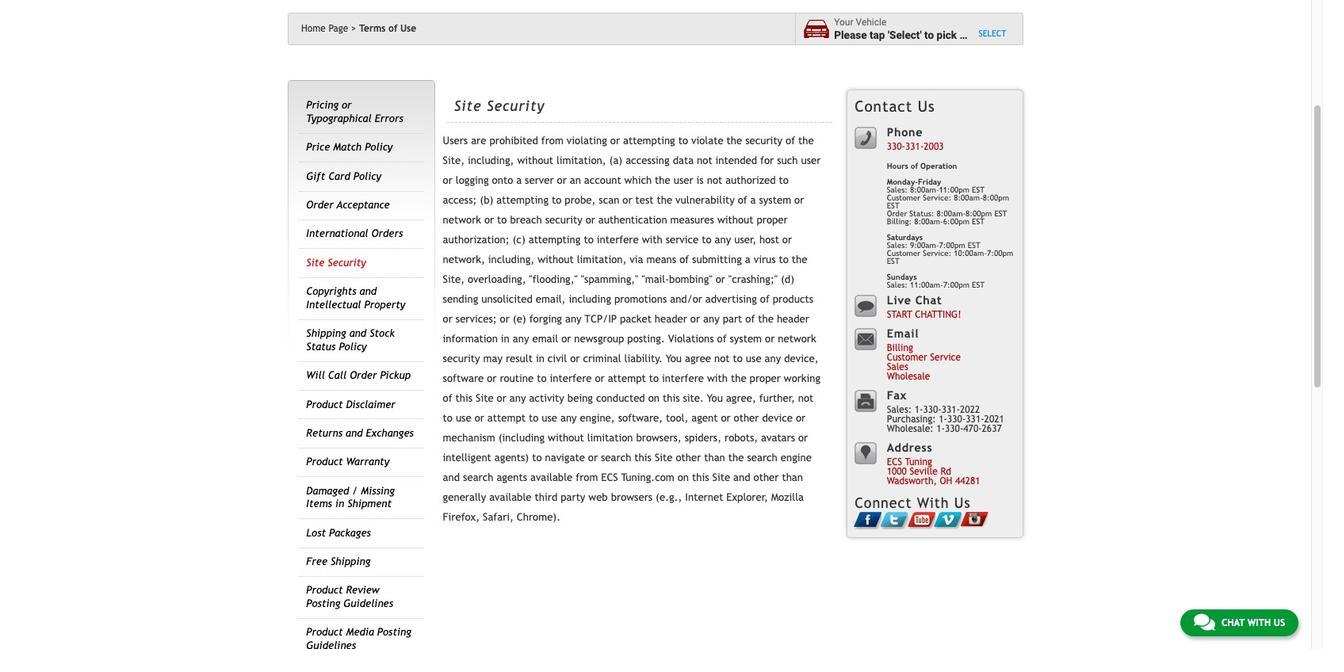 Task type: locate. For each thing, give the bounding box(es) containing it.
guidelines inside product review posting guidelines
[[344, 598, 393, 610]]

order inside the hours of operation monday-friday sales: 8:00am-11:00pm est customer service: 8:00am-8:00pm est order status: 8:00am-8:00pm est billing: 8:00am-6:00pm est saturdays sales: 9:00am-7:00pm est customer service: 10:00am-7:00pm est sundays sales: 11:00am-7:00pm est
[[887, 209, 908, 218]]

1-
[[915, 405, 924, 416], [939, 414, 948, 425], [937, 424, 945, 435]]

1 vertical spatial you
[[707, 393, 723, 405]]

3 product from the top
[[306, 585, 343, 597]]

guidelines for review
[[344, 598, 393, 610]]

2 site, from the top
[[443, 274, 465, 286]]

this up internet
[[692, 472, 710, 484]]

1 vertical spatial shipping
[[331, 556, 371, 568]]

pricing or typographical errors
[[306, 99, 404, 124]]

2 horizontal spatial security
[[746, 135, 783, 147]]

0 vertical spatial customer
[[887, 193, 921, 202]]

1 vertical spatial on
[[678, 472, 689, 484]]

interfere up being
[[550, 373, 592, 385]]

you left agree
[[666, 353, 682, 365]]

gift
[[306, 170, 325, 182]]

access;
[[443, 194, 477, 206]]

proper up host
[[757, 214, 788, 226]]

from left the violating
[[542, 135, 564, 147]]

spiders,
[[685, 432, 722, 444]]

"spamming,"
[[581, 274, 639, 286]]

in down damaged
[[335, 498, 344, 510]]

0 horizontal spatial from
[[542, 135, 564, 147]]

order right call
[[350, 370, 377, 382]]

1 vertical spatial from
[[576, 472, 598, 484]]

security
[[746, 135, 783, 147], [545, 214, 583, 226], [443, 353, 480, 365]]

network up device,
[[778, 333, 817, 345]]

product inside product media posting guidelines
[[306, 627, 343, 639]]

sales: up live
[[887, 281, 908, 289]]

interfere
[[597, 234, 639, 246], [550, 373, 592, 385], [662, 373, 704, 385]]

security up for
[[746, 135, 783, 147]]

contact
[[855, 97, 913, 115]]

a right pick
[[960, 28, 966, 41]]

browsers,
[[636, 432, 682, 444]]

and for intellectual
[[360, 286, 377, 298]]

0 vertical spatial with
[[642, 234, 663, 246]]

to left pick
[[925, 28, 934, 41]]

site
[[454, 97, 482, 114], [306, 257, 325, 269], [476, 393, 494, 405], [655, 452, 673, 464], [713, 472, 731, 484]]

1 horizontal spatial attempt
[[608, 373, 646, 385]]

1 product from the top
[[306, 399, 343, 410]]

2 vertical spatial us
[[1274, 618, 1286, 629]]

user left is
[[674, 175, 694, 186]]

other up the robots,
[[734, 413, 759, 424]]

not right is
[[707, 175, 723, 186]]

4 sales: from the top
[[887, 405, 912, 416]]

attempting up accessing
[[623, 135, 676, 147]]

further,
[[760, 393, 795, 405]]

explorer,
[[727, 492, 768, 504]]

other up explorer,
[[754, 472, 779, 484]]

a down authorized
[[751, 194, 756, 206]]

1 vertical spatial policy
[[354, 170, 381, 182]]

0 vertical spatial than
[[705, 452, 726, 464]]

2 horizontal spatial order
[[887, 209, 908, 218]]

guidelines for media
[[306, 640, 356, 650]]

of down software at bottom
[[443, 393, 453, 405]]

11:00am-
[[910, 281, 944, 289]]

start
[[887, 310, 913, 321]]

0 horizontal spatial security
[[328, 257, 366, 269]]

site, down users
[[443, 155, 465, 167]]

server
[[525, 175, 554, 186]]

tcp/ip
[[585, 313, 617, 325]]

1 vertical spatial ecs
[[601, 472, 618, 484]]

prohibited
[[490, 135, 538, 147]]

and inside shipping and stock status policy
[[350, 328, 367, 340]]

attempting up breach
[[497, 194, 549, 206]]

0 vertical spatial guidelines
[[344, 598, 393, 610]]

1 customer from the top
[[887, 193, 921, 202]]

shipping and stock status policy link
[[306, 328, 395, 353]]

(c)
[[513, 234, 526, 246]]

system
[[759, 194, 792, 206], [730, 333, 762, 345]]

product left media
[[306, 627, 343, 639]]

and inside copyrights and intellectual property
[[360, 286, 377, 298]]

2 vertical spatial attempting
[[529, 234, 581, 246]]

3 customer from the top
[[887, 352, 928, 364]]

with down agree
[[707, 373, 728, 385]]

ecs
[[887, 457, 903, 468], [601, 472, 618, 484]]

typographical
[[306, 113, 372, 124]]

product inside product review posting guidelines
[[306, 585, 343, 597]]

means
[[647, 254, 677, 266]]

probe,
[[565, 194, 596, 206]]

0 horizontal spatial ecs
[[601, 472, 618, 484]]

0 vertical spatial proper
[[757, 214, 788, 226]]

to up (including
[[529, 413, 539, 424]]

0 vertical spatial service:
[[923, 193, 952, 202]]

guidelines
[[344, 598, 393, 610], [306, 640, 356, 650]]

2 sales: from the top
[[887, 241, 908, 250]]

search down limitation
[[601, 452, 632, 464]]

1 vertical spatial than
[[782, 472, 803, 484]]

intellectual
[[306, 299, 361, 311]]

(b)
[[480, 194, 494, 206]]

security up 'prohibited'
[[487, 97, 545, 114]]

interfere up site. on the bottom right
[[662, 373, 704, 385]]

us for connect
[[955, 495, 971, 512]]

use up agree,
[[746, 353, 762, 365]]

0 vertical spatial site,
[[443, 155, 465, 167]]

any down being
[[561, 413, 577, 424]]

measures
[[671, 214, 715, 226]]

0 vertical spatial security
[[487, 97, 545, 114]]

email,
[[536, 294, 566, 305]]

1 vertical spatial with
[[707, 373, 728, 385]]

us right comments image
[[1274, 618, 1286, 629]]

0 horizontal spatial 331-
[[906, 141, 924, 153]]

330- down 'phone'
[[887, 141, 906, 153]]

0 horizontal spatial posting
[[306, 598, 341, 610]]

not
[[697, 155, 713, 167], [707, 175, 723, 186], [715, 353, 730, 365], [799, 393, 814, 405]]

1 vertical spatial posting
[[377, 627, 412, 639]]

system down part in the right of the page
[[730, 333, 762, 345]]

you
[[666, 353, 682, 365], [707, 393, 723, 405]]

1 vertical spatial service:
[[923, 249, 952, 258]]

2 horizontal spatial in
[[536, 353, 545, 365]]

exchanges
[[366, 427, 414, 439]]

search
[[601, 452, 632, 464], [747, 452, 778, 464], [463, 472, 494, 484]]

an
[[570, 175, 581, 186]]

330- up wholesale:
[[924, 405, 942, 416]]

0 vertical spatial limitation,
[[557, 155, 606, 167]]

0 horizontal spatial in
[[335, 498, 344, 510]]

party
[[561, 492, 586, 504]]

posting.
[[628, 333, 665, 345]]

1 horizontal spatial 331-
[[942, 405, 961, 416]]

0 vertical spatial ecs
[[887, 457, 903, 468]]

0 vertical spatial you
[[666, 353, 682, 365]]

home page
[[301, 23, 349, 34]]

1 horizontal spatial security
[[545, 214, 583, 226]]

or right "agent"
[[721, 413, 731, 424]]

or down (b) in the top left of the page
[[485, 214, 494, 226]]

posting for product media posting guidelines
[[377, 627, 412, 639]]

policy for price match policy
[[365, 141, 393, 153]]

0 vertical spatial including,
[[468, 155, 514, 167]]

sales: down hours
[[887, 186, 908, 194]]

1 vertical spatial guidelines
[[306, 640, 356, 650]]

or left (e)
[[500, 313, 510, 325]]

7:00pm down 10:00am-
[[944, 281, 970, 289]]

unsolicited
[[482, 294, 533, 305]]

1 vertical spatial user
[[674, 175, 694, 186]]

posting inside product review posting guidelines
[[306, 598, 341, 610]]

in up may
[[501, 333, 510, 345]]

the
[[727, 135, 743, 147], [799, 135, 814, 147], [655, 175, 671, 186], [657, 194, 673, 206], [792, 254, 808, 266], [758, 313, 774, 325], [731, 373, 747, 385], [729, 452, 744, 464]]

or down "probe,"
[[586, 214, 596, 226]]

not down working
[[799, 393, 814, 405]]

security up software at bottom
[[443, 353, 480, 365]]

items
[[306, 498, 332, 510]]

1 vertical spatial limitation,
[[577, 254, 627, 266]]

chat inside chat with us link
[[1222, 618, 1245, 629]]

user right such
[[801, 155, 821, 167]]

international orders
[[306, 228, 403, 240]]

and left stock
[[350, 328, 367, 340]]

rd
[[941, 467, 952, 478]]

attempt
[[608, 373, 646, 385], [488, 413, 526, 424]]

header down and/or
[[655, 313, 688, 325]]

policy up will call order pickup
[[339, 341, 367, 353]]

from
[[542, 135, 564, 147], [576, 472, 598, 484]]

0 horizontal spatial on
[[649, 393, 660, 405]]

without up server
[[517, 155, 554, 167]]

search down intelligent
[[463, 472, 494, 484]]

1 site, from the top
[[443, 155, 465, 167]]

0 vertical spatial shipping
[[306, 328, 346, 340]]

to down "probe,"
[[584, 234, 594, 246]]

1 horizontal spatial order
[[350, 370, 377, 382]]

8:00pm right 11:00pm
[[983, 193, 1010, 202]]

customer inside email billing customer service sales wholesale
[[887, 352, 928, 364]]

advertising
[[706, 294, 757, 305]]

attempting down breach
[[529, 234, 581, 246]]

comments image
[[1194, 613, 1216, 632]]

wholesale link
[[887, 371, 931, 383]]

result
[[506, 353, 533, 365]]

0 vertical spatial system
[[759, 194, 792, 206]]

phone 330-331-2003
[[887, 125, 944, 153]]

site.
[[683, 393, 704, 405]]

0 horizontal spatial you
[[666, 353, 682, 365]]

property
[[364, 299, 406, 311]]

0 horizontal spatial interfere
[[550, 373, 592, 385]]

monday-
[[887, 178, 918, 186]]

overloading,
[[468, 274, 526, 286]]

site security up 'prohibited'
[[454, 97, 545, 114]]

service: left 10:00am-
[[923, 249, 952, 258]]

submitting
[[692, 254, 742, 266]]

available
[[531, 472, 573, 484], [490, 492, 532, 504]]

agents)
[[495, 452, 529, 464]]

0 horizontal spatial chat
[[916, 293, 943, 307]]

0 horizontal spatial with
[[642, 234, 663, 246]]

damaged / missing items in shipment link
[[306, 485, 395, 510]]

guidelines inside product media posting guidelines
[[306, 640, 356, 650]]

"crashing;"
[[729, 274, 778, 286]]

0 horizontal spatial us
[[918, 97, 936, 115]]

limitation,
[[557, 155, 606, 167], [577, 254, 627, 266]]

1 vertical spatial other
[[676, 452, 701, 464]]

7:00pm
[[940, 241, 966, 250], [988, 249, 1014, 258], [944, 281, 970, 289]]

terms
[[359, 23, 386, 34]]

attempt up (including
[[488, 413, 526, 424]]

shipping inside shipping and stock status policy
[[306, 328, 346, 340]]

2 vertical spatial policy
[[339, 341, 367, 353]]

billing:
[[887, 217, 912, 226]]

0 vertical spatial on
[[649, 393, 660, 405]]

in inside damaged / missing items in shipment
[[335, 498, 344, 510]]

wholesale:
[[887, 424, 934, 435]]

a left virus
[[745, 254, 751, 266]]

1 horizontal spatial user
[[801, 155, 821, 167]]

sending
[[443, 294, 479, 305]]

2003
[[924, 141, 944, 153]]

a inside your vehicle please tap 'select' to pick a vehicle
[[960, 28, 966, 41]]

or inside "pricing or typographical errors"
[[342, 99, 352, 111]]

working
[[784, 373, 821, 385]]

0 horizontal spatial user
[[674, 175, 694, 186]]

policy
[[365, 141, 393, 153], [354, 170, 381, 182], [339, 341, 367, 353]]

1 horizontal spatial security
[[487, 97, 545, 114]]

page
[[329, 23, 349, 34]]

0 vertical spatial attempting
[[623, 135, 676, 147]]

or up mechanism
[[475, 413, 485, 424]]

1 horizontal spatial chat
[[1222, 618, 1245, 629]]

policy inside shipping and stock status policy
[[339, 341, 367, 353]]

warranty
[[346, 456, 390, 468]]

network
[[443, 214, 481, 226], [778, 333, 817, 345]]

system down authorized
[[759, 194, 792, 206]]

0 vertical spatial other
[[734, 413, 759, 424]]

or up typographical on the left top of the page
[[342, 99, 352, 111]]

from up web on the bottom of page
[[576, 472, 598, 484]]

1 vertical spatial chat
[[1222, 618, 1245, 629]]

0 horizontal spatial header
[[655, 313, 688, 325]]

policy down errors
[[365, 141, 393, 153]]

order down gift
[[306, 199, 334, 211]]

chat
[[916, 293, 943, 307], [1222, 618, 1245, 629]]

damaged / missing items in shipment
[[306, 485, 395, 510]]

product up returns
[[306, 399, 343, 410]]

0 vertical spatial in
[[501, 333, 510, 345]]

or right email at the left of page
[[562, 333, 571, 345]]

site security down international
[[306, 257, 366, 269]]

engine
[[781, 452, 812, 464]]

site security link
[[306, 257, 366, 269]]

0 horizontal spatial network
[[443, 214, 481, 226]]

contact us
[[855, 97, 936, 115]]

1 vertical spatial security
[[545, 214, 583, 226]]

2 vertical spatial customer
[[887, 352, 928, 364]]

est
[[972, 186, 985, 194], [887, 201, 900, 210], [995, 209, 1008, 218], [972, 217, 985, 226], [968, 241, 981, 250], [887, 257, 900, 266], [972, 281, 985, 289]]

posting for product review posting guidelines
[[306, 598, 341, 610]]

1 vertical spatial in
[[536, 353, 545, 365]]

1 vertical spatial customer
[[887, 249, 921, 258]]

use down activity
[[542, 413, 558, 424]]

1 horizontal spatial us
[[955, 495, 971, 512]]

1 vertical spatial 8:00pm
[[966, 209, 993, 218]]

product for product review posting guidelines
[[306, 585, 343, 597]]

address
[[887, 441, 933, 454]]

site, up sending
[[443, 274, 465, 286]]

operation
[[921, 162, 958, 170]]

0 vertical spatial network
[[443, 214, 481, 226]]

chatting!
[[915, 310, 962, 321]]

of inside the hours of operation monday-friday sales: 8:00am-11:00pm est customer service: 8:00am-8:00pm est order status: 8:00am-8:00pm est billing: 8:00am-6:00pm est saturdays sales: 9:00am-7:00pm est customer service: 10:00am-7:00pm est sundays sales: 11:00am-7:00pm est
[[911, 162, 919, 170]]

than
[[705, 452, 726, 464], [782, 472, 803, 484]]

shipping down packages
[[331, 556, 371, 568]]

attempting
[[623, 135, 676, 147], [497, 194, 549, 206], [529, 234, 581, 246]]

posting inside product media posting guidelines
[[377, 627, 412, 639]]

without up the navigate
[[548, 432, 584, 444]]

1 horizontal spatial header
[[777, 313, 810, 325]]

2 vertical spatial with
[[1248, 618, 1272, 629]]

1 vertical spatial attempt
[[488, 413, 526, 424]]

available up third
[[531, 472, 573, 484]]

free
[[306, 556, 328, 568]]

2 product from the top
[[306, 456, 343, 468]]

site up are at the left top of page
[[454, 97, 482, 114]]

order acceptance link
[[306, 199, 390, 211]]

proper up further,
[[750, 373, 781, 385]]

other down the spiders,
[[676, 452, 701, 464]]

1 vertical spatial security
[[328, 257, 366, 269]]

0 vertical spatial chat
[[916, 293, 943, 307]]

sales:
[[887, 186, 908, 194], [887, 241, 908, 250], [887, 281, 908, 289], [887, 405, 912, 416]]

4 product from the top
[[306, 627, 343, 639]]

3 sales: from the top
[[887, 281, 908, 289]]

to up activity
[[537, 373, 547, 385]]

packet
[[620, 313, 652, 325]]

to up agree,
[[733, 353, 743, 365]]



Task type: describe. For each thing, give the bounding box(es) containing it.
or right host
[[783, 234, 792, 246]]

2 vertical spatial security
[[443, 353, 480, 365]]

2 horizontal spatial interfere
[[662, 373, 704, 385]]

site up internet
[[713, 472, 731, 484]]

network,
[[443, 254, 485, 266]]

mozilla
[[772, 492, 804, 504]]

or right civil
[[570, 353, 580, 365]]

which
[[625, 175, 652, 186]]

violations
[[668, 333, 714, 345]]

0 horizontal spatial than
[[705, 452, 726, 464]]

being
[[568, 393, 593, 405]]

and for stock
[[350, 328, 367, 340]]

8:00am- up 9:00am-
[[915, 217, 944, 226]]

any down routine
[[510, 393, 526, 405]]

onto
[[492, 175, 513, 186]]

or down routine
[[497, 393, 507, 405]]

2 service: from the top
[[923, 249, 952, 258]]

product for product warranty
[[306, 456, 343, 468]]

"mail-
[[642, 274, 669, 286]]

any down (e)
[[513, 333, 529, 345]]

policy for gift card policy
[[354, 170, 381, 182]]

0 vertical spatial attempt
[[608, 373, 646, 385]]

your
[[835, 17, 854, 28]]

0 horizontal spatial search
[[463, 472, 494, 484]]

any left part in the right of the page
[[704, 313, 720, 325]]

will call order pickup
[[306, 370, 411, 382]]

price match policy
[[306, 141, 393, 153]]

to inside your vehicle please tap 'select' to pick a vehicle
[[925, 28, 934, 41]]

1 vertical spatial attempting
[[497, 194, 549, 206]]

of left the "use"
[[389, 23, 398, 34]]

to up mechanism
[[443, 413, 453, 424]]

this down software at bottom
[[456, 393, 473, 405]]

live chat start chatting!
[[887, 293, 962, 321]]

call
[[328, 370, 347, 382]]

7:00pm down the 6:00pm in the right of the page
[[940, 241, 966, 250]]

11:00pm
[[940, 186, 970, 194]]

phone
[[887, 125, 923, 139]]

1 vertical spatial proper
[[750, 373, 781, 385]]

or down may
[[487, 373, 497, 385]]

product for product media posting guidelines
[[306, 627, 343, 639]]

without up "flooding,"
[[538, 254, 574, 266]]

1 sales: from the top
[[887, 186, 908, 194]]

tuning.com
[[621, 472, 675, 484]]

44281
[[956, 476, 981, 487]]

criminal
[[583, 353, 622, 365]]

billing
[[887, 343, 914, 354]]

violating
[[567, 135, 607, 147]]

sales: inside fax sales: 1-330-331-2022 purchasing: 1-330-331-2021 wholesale: 1-330-470-2637
[[887, 405, 912, 416]]

0 vertical spatial from
[[542, 135, 564, 147]]

promotions
[[615, 294, 667, 305]]

intended
[[716, 155, 758, 167]]

1- up wholesale:
[[915, 405, 924, 416]]

or down submitting
[[716, 274, 726, 286]]

to up submitting
[[702, 234, 712, 246]]

this up the tool,
[[663, 393, 680, 405]]

1 vertical spatial network
[[778, 333, 817, 345]]

2 horizontal spatial search
[[747, 452, 778, 464]]

0 vertical spatial us
[[918, 97, 936, 115]]

1 horizontal spatial search
[[601, 452, 632, 464]]

to down (including
[[532, 452, 542, 464]]

2022
[[961, 405, 981, 416]]

connect
[[855, 495, 912, 512]]

any left device,
[[765, 353, 781, 365]]

of down authorized
[[738, 194, 748, 206]]

tool,
[[666, 413, 689, 424]]

and up explorer,
[[734, 472, 751, 484]]

data
[[673, 155, 694, 167]]

or up (a)
[[611, 135, 620, 147]]

site down software at bottom
[[476, 393, 494, 405]]

is
[[697, 175, 704, 186]]

1 horizontal spatial use
[[542, 413, 558, 424]]

mechanism
[[443, 432, 496, 444]]

330- inside phone 330-331-2003
[[887, 141, 906, 153]]

acceptance
[[337, 199, 390, 211]]

1 vertical spatial available
[[490, 492, 532, 504]]

without up user, in the right top of the page
[[718, 214, 754, 226]]

0 vertical spatial 8:00pm
[[983, 193, 1010, 202]]

will
[[306, 370, 325, 382]]

newsgroup
[[575, 333, 624, 345]]

returns and exchanges
[[306, 427, 414, 439]]

to up the data
[[679, 135, 689, 147]]

1 horizontal spatial you
[[707, 393, 723, 405]]

1 horizontal spatial interfere
[[597, 234, 639, 246]]

device
[[763, 413, 793, 424]]

service
[[931, 352, 961, 364]]

2 customer from the top
[[887, 249, 921, 258]]

lost packages link
[[306, 527, 371, 539]]

331- inside phone 330-331-2003
[[906, 141, 924, 153]]

0 horizontal spatial attempt
[[488, 413, 526, 424]]

us for chat
[[1274, 618, 1286, 629]]

1 vertical spatial system
[[730, 333, 762, 345]]

to left breach
[[497, 214, 507, 226]]

start chatting! link
[[887, 310, 962, 321]]

or up access;
[[443, 175, 453, 186]]

sales
[[887, 362, 909, 373]]

civil
[[548, 353, 567, 365]]

or down such
[[795, 194, 805, 206]]

vulnerability
[[676, 194, 735, 206]]

browsers
[[611, 492, 653, 504]]

ecs inside address ecs tuning 1000 seville rd wadsworth, oh 44281
[[887, 457, 903, 468]]

1 horizontal spatial than
[[782, 472, 803, 484]]

a right onto in the top of the page
[[516, 175, 522, 186]]

authorization;
[[443, 234, 510, 246]]

conducted
[[596, 393, 645, 405]]

of down the service
[[680, 254, 689, 266]]

not right agree
[[715, 353, 730, 365]]

email
[[887, 327, 919, 340]]

not down violate
[[697, 155, 713, 167]]

1 horizontal spatial in
[[501, 333, 510, 345]]

ecs inside users are prohibited from violating or attempting to violate the security of the site, including, without limitation, (a) accessing data not intended for such user or logging onto a server or an account which the user is not authorized to access; (b) attempting to probe, scan or test the vulnerability of a system or network or to breach security or authentication measures without proper authorization; (c) attempting to interfere with service to any user, host or network, including, without limitation, via means of submitting a virus to the site, overloading, "flooding," "spamming," "mail-bombing" or "crashing;" (d) sending unsolicited email, including promotions and/or advertising of products or services; or (e) forging any tcp/ip packet header or any part of the header information in any email or newsgroup posting. violations of system or network security may result in civil or criminal liability. you agree not to use any device, software or routine to interfere or attempt to interfere with the proper working of this site or any activity being conducted on this site. you agree, further, not to use or attempt to use any engine, software, tool, agent or other device or mechanism (including without limitation browsers, spiders, robots, avatars or intelligent agents) to navigate or search this site other than the search engine and search agents available from ecs tuning.com on this site and other than generally available third party web browsers (e.g., internet explorer, mozilla firefox, safari, chrome).
[[601, 472, 618, 484]]

or left test
[[623, 194, 633, 206]]

1 header from the left
[[655, 313, 688, 325]]

site down browsers,
[[655, 452, 673, 464]]

of down part in the right of the page
[[717, 333, 727, 345]]

of up such
[[786, 135, 796, 147]]

1000
[[887, 467, 907, 478]]

terms of use
[[359, 23, 417, 34]]

or left an
[[557, 175, 567, 186]]

stock
[[370, 328, 395, 340]]

third
[[535, 492, 558, 504]]

forging
[[530, 313, 562, 325]]

0 horizontal spatial use
[[456, 413, 472, 424]]

1- left 2022
[[939, 414, 948, 425]]

activity
[[529, 393, 565, 405]]

any down including
[[565, 313, 582, 325]]

8:00am- up the 6:00pm in the right of the page
[[954, 193, 983, 202]]

0 horizontal spatial order
[[306, 199, 334, 211]]

and for exchanges
[[346, 427, 363, 439]]

or down sending
[[443, 313, 453, 325]]

fax
[[887, 389, 908, 402]]

service
[[666, 234, 699, 246]]

lost
[[306, 527, 326, 539]]

1 service: from the top
[[923, 193, 952, 202]]

services;
[[456, 313, 497, 325]]

1 vertical spatial site security
[[306, 257, 366, 269]]

(a)
[[610, 155, 623, 167]]

9:00am-
[[910, 241, 940, 250]]

site up copyrights
[[306, 257, 325, 269]]

8:00am- up status:
[[910, 186, 940, 194]]

orders
[[372, 228, 403, 240]]

1 horizontal spatial site security
[[454, 97, 545, 114]]

scan
[[599, 194, 620, 206]]

generally
[[443, 492, 486, 504]]

please
[[835, 28, 867, 41]]

7:00pm right 9:00am-
[[988, 249, 1014, 258]]

copyrights
[[306, 286, 357, 298]]

hours of operation monday-friday sales: 8:00am-11:00pm est customer service: 8:00am-8:00pm est order status: 8:00am-8:00pm est billing: 8:00am-6:00pm est saturdays sales: 9:00am-7:00pm est customer service: 10:00am-7:00pm est sundays sales: 11:00am-7:00pm est
[[887, 162, 1014, 289]]

or up violations
[[691, 313, 700, 325]]

2 horizontal spatial use
[[746, 353, 762, 365]]

330- left 2637
[[948, 414, 966, 425]]

email
[[533, 333, 559, 345]]

or down limitation
[[588, 452, 598, 464]]

of right part in the right of the page
[[746, 313, 755, 325]]

with inside chat with us link
[[1248, 618, 1272, 629]]

any up submitting
[[715, 234, 731, 246]]

of down "crashing;"
[[761, 294, 770, 305]]

copyrights and intellectual property link
[[306, 286, 406, 311]]

packages
[[329, 527, 371, 539]]

free shipping
[[306, 556, 371, 568]]

this up tuning.com
[[635, 452, 652, 464]]

web
[[589, 492, 608, 504]]

fax sales: 1-330-331-2022 purchasing: 1-330-331-2021 wholesale: 1-330-470-2637
[[887, 389, 1005, 435]]

agree,
[[726, 393, 757, 405]]

firefox,
[[443, 512, 480, 524]]

pick
[[937, 28, 957, 41]]

0 vertical spatial available
[[531, 472, 573, 484]]

via
[[630, 254, 644, 266]]

1 horizontal spatial on
[[678, 472, 689, 484]]

or up engine
[[799, 432, 808, 444]]

1 vertical spatial including,
[[488, 254, 535, 266]]

'select'
[[888, 28, 922, 41]]

to left "probe,"
[[552, 194, 562, 206]]

price match policy link
[[306, 141, 393, 153]]

8:00am- down 11:00pm
[[937, 209, 966, 218]]

missing
[[361, 485, 395, 497]]

"flooding,"
[[529, 274, 578, 286]]

chat inside live chat start chatting!
[[916, 293, 943, 307]]

navigate
[[545, 452, 585, 464]]

or down criminal
[[595, 373, 605, 385]]

friday
[[918, 178, 942, 186]]

1- right wholesale:
[[937, 424, 945, 435]]

1 horizontal spatial from
[[576, 472, 598, 484]]

vehicle
[[969, 28, 1003, 41]]

tuning
[[905, 457, 933, 468]]

use
[[400, 23, 417, 34]]

billing link
[[887, 343, 914, 354]]

330- down 2022
[[945, 424, 964, 435]]

to down such
[[779, 175, 789, 186]]

2 horizontal spatial 331-
[[966, 414, 985, 425]]

2 vertical spatial other
[[754, 472, 779, 484]]

1 horizontal spatial with
[[707, 373, 728, 385]]

saturdays
[[887, 233, 923, 242]]

will call order pickup link
[[306, 370, 411, 382]]

price
[[306, 141, 330, 153]]

to down liability.
[[649, 373, 659, 385]]

2 header from the left
[[777, 313, 810, 325]]

to right virus
[[779, 254, 789, 266]]

or right the device
[[796, 413, 806, 424]]

account
[[584, 175, 622, 186]]

or down products
[[765, 333, 775, 345]]

product for product disclaimer
[[306, 399, 343, 410]]

hours
[[887, 162, 909, 170]]

shipment
[[348, 498, 392, 510]]

and up generally at the left of the page
[[443, 472, 460, 484]]

information
[[443, 333, 498, 345]]



Task type: vqa. For each thing, say whether or not it's contained in the screenshot.
Copyrights and Intellectual Property link
yes



